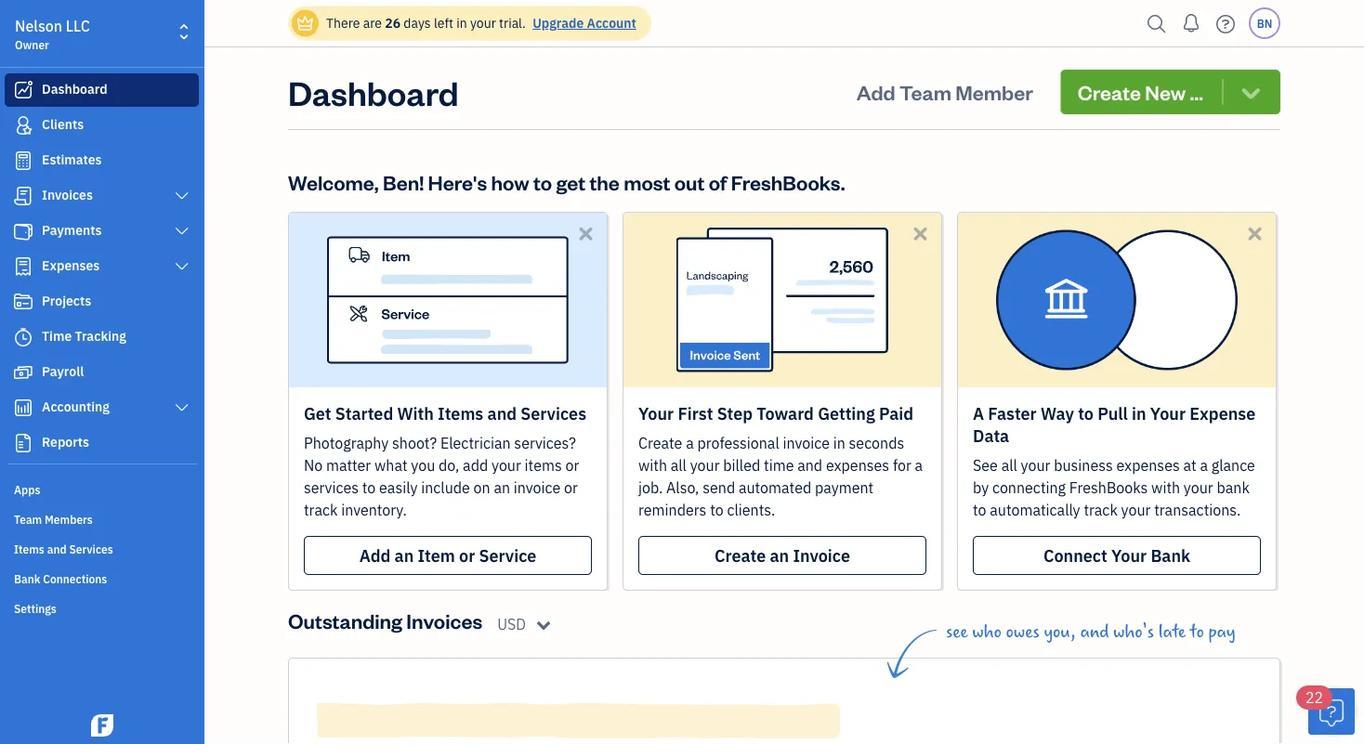 Task type: vqa. For each thing, say whether or not it's contained in the screenshot.
left Bill
no



Task type: locate. For each thing, give the bounding box(es) containing it.
dismiss image
[[575, 223, 597, 244], [1245, 223, 1266, 244]]

0 vertical spatial team
[[900, 79, 952, 105]]

services inside get started with items and services photography shoot? electrician services? no matter what you do, add your items or services to easily include on an invoice or track inventory.
[[521, 403, 587, 424]]

team left member on the right of page
[[900, 79, 952, 105]]

0 horizontal spatial bank
[[14, 572, 40, 587]]

track down services
[[304, 501, 338, 520]]

your
[[470, 14, 496, 32], [492, 456, 521, 476], [690, 456, 720, 476], [1021, 456, 1051, 476], [1184, 478, 1214, 498], [1122, 501, 1151, 520]]

invoices up payments
[[42, 186, 93, 204]]

2 horizontal spatial a
[[1201, 456, 1209, 476]]

0 horizontal spatial with
[[639, 456, 667, 476]]

invoice
[[793, 545, 851, 567]]

chevron large down image down payroll link
[[173, 401, 191, 416]]

estimates link
[[5, 144, 199, 178]]

dismiss image for a faster way to pull in your expense data
[[1245, 223, 1266, 244]]

track down "freshbooks"
[[1084, 501, 1118, 520]]

create left new
[[1078, 79, 1142, 105]]

chevron large down image
[[173, 224, 191, 239], [173, 401, 191, 416]]

1 dismiss image from the left
[[575, 223, 597, 244]]

0 vertical spatial bank
[[1151, 545, 1191, 567]]

2 vertical spatial in
[[834, 434, 846, 453]]

a right the for
[[915, 456, 923, 476]]

also,
[[667, 478, 700, 498]]

1 horizontal spatial services
[[521, 403, 587, 424]]

0 vertical spatial create
[[1078, 79, 1142, 105]]

items and services link
[[5, 535, 199, 562]]

expenses inside the your first step toward getting paid create a professional invoice in seconds with all your billed time and expenses for a job. also, send automated payment reminders to clients.
[[826, 456, 890, 476]]

create new … button
[[1061, 70, 1281, 114]]

1 vertical spatial add
[[359, 545, 391, 567]]

1 horizontal spatial add
[[857, 79, 896, 105]]

are
[[363, 14, 382, 32]]

1 horizontal spatial a
[[915, 456, 923, 476]]

2 expenses from the left
[[1117, 456, 1180, 476]]

0 vertical spatial invoices
[[42, 186, 93, 204]]

a
[[973, 403, 985, 424]]

0 vertical spatial with
[[639, 456, 667, 476]]

way
[[1041, 403, 1075, 424]]

invoice inside get started with items and services photography shoot? electrician services? no matter what you do, add your items or services to easily include on an invoice or track inventory.
[[514, 478, 561, 498]]

expenses up payment
[[826, 456, 890, 476]]

1 vertical spatial create
[[639, 434, 683, 453]]

create for create new …
[[1078, 79, 1142, 105]]

nelson llc owner
[[15, 16, 90, 52]]

0 vertical spatial in
[[457, 14, 467, 32]]

an
[[494, 478, 510, 498], [395, 545, 414, 567], [770, 545, 789, 567]]

payroll link
[[5, 356, 199, 390]]

automatically
[[990, 501, 1081, 520]]

an right on
[[494, 478, 510, 498]]

to left "pull"
[[1079, 403, 1094, 424]]

services
[[521, 403, 587, 424], [69, 542, 113, 557]]

in right "pull"
[[1132, 403, 1147, 424]]

add
[[857, 79, 896, 105], [359, 545, 391, 567]]

1 horizontal spatial track
[[1084, 501, 1118, 520]]

1 horizontal spatial expenses
[[1117, 456, 1180, 476]]

or down services?
[[564, 478, 578, 498]]

0 horizontal spatial a
[[686, 434, 694, 453]]

create an invoice link
[[639, 536, 927, 575]]

1 vertical spatial with
[[1152, 478, 1181, 498]]

1 vertical spatial in
[[1132, 403, 1147, 424]]

2 dismiss image from the left
[[1245, 223, 1266, 244]]

started
[[335, 403, 393, 424]]

0 horizontal spatial track
[[304, 501, 338, 520]]

an for your first step toward getting paid
[[770, 545, 789, 567]]

0 horizontal spatial create
[[639, 434, 683, 453]]

dismiss image for get started with items and services
[[575, 223, 597, 244]]

0 horizontal spatial items
[[14, 542, 44, 557]]

0 horizontal spatial dashboard
[[42, 80, 107, 98]]

time tracking link
[[5, 321, 199, 354]]

to
[[534, 169, 552, 195], [1079, 403, 1094, 424], [362, 478, 376, 498], [710, 501, 724, 520], [973, 501, 987, 520], [1191, 622, 1205, 642]]

1 horizontal spatial an
[[494, 478, 510, 498]]

in
[[457, 14, 467, 32], [1132, 403, 1147, 424], [834, 434, 846, 453]]

0 vertical spatial items
[[438, 403, 484, 424]]

your first step toward getting paid create a professional invoice in seconds with all your billed time and expenses for a job. also, send automated payment reminders to clients.
[[639, 403, 923, 520]]

1 horizontal spatial items
[[438, 403, 484, 424]]

tracking
[[75, 328, 126, 345]]

with up job.
[[639, 456, 667, 476]]

1 vertical spatial team
[[14, 512, 42, 527]]

items down team members
[[14, 542, 44, 557]]

matter
[[326, 456, 371, 476]]

include
[[421, 478, 470, 498]]

crown image
[[296, 13, 315, 33]]

0 vertical spatial chevron large down image
[[173, 189, 191, 204]]

2 chevron large down image from the top
[[173, 401, 191, 416]]

services up services?
[[521, 403, 587, 424]]

with
[[397, 403, 434, 424]]

dashboard inside main element
[[42, 80, 107, 98]]

team down apps
[[14, 512, 42, 527]]

and right you,
[[1081, 622, 1109, 642]]

in right left
[[457, 14, 467, 32]]

dashboard up 'clients'
[[42, 80, 107, 98]]

dashboard image
[[12, 81, 34, 99]]

estimates
[[42, 151, 102, 168]]

connecting
[[993, 478, 1066, 498]]

Currency field
[[498, 614, 560, 636]]

to down by
[[973, 501, 987, 520]]

chevron large down image up expenses link
[[173, 224, 191, 239]]

what
[[375, 456, 408, 476]]

on
[[474, 478, 490, 498]]

bank
[[1217, 478, 1250, 498]]

2 all from the left
[[1002, 456, 1018, 476]]

1 horizontal spatial all
[[1002, 456, 1018, 476]]

1 horizontal spatial create
[[715, 545, 766, 567]]

reports
[[42, 434, 89, 451]]

and up electrician
[[488, 403, 517, 424]]

payment
[[815, 478, 874, 498]]

your right connect on the right bottom of page
[[1112, 545, 1147, 567]]

your right add
[[492, 456, 521, 476]]

your left expense
[[1151, 403, 1186, 424]]

1 horizontal spatial dashboard
[[288, 70, 459, 114]]

items up electrician
[[438, 403, 484, 424]]

or right the item
[[459, 545, 475, 567]]

easily
[[379, 478, 418, 498]]

1 vertical spatial bank
[[14, 572, 40, 587]]

chevron large down image up payments link
[[173, 189, 191, 204]]

see
[[973, 456, 998, 476]]

1 horizontal spatial bank
[[1151, 545, 1191, 567]]

members
[[45, 512, 93, 527]]

an inside get started with items and services photography shoot? electrician services? no matter what you do, add your items or services to easily include on an invoice or track inventory.
[[494, 478, 510, 498]]

1 expenses from the left
[[826, 456, 890, 476]]

services up the bank connections link
[[69, 542, 113, 557]]

or right items
[[566, 456, 579, 476]]

see
[[946, 622, 968, 642]]

an for get started with items and services
[[395, 545, 414, 567]]

all up also,
[[671, 456, 687, 476]]

22 button
[[1297, 686, 1355, 735]]

billed
[[724, 456, 761, 476]]

0 horizontal spatial add
[[359, 545, 391, 567]]

connect your bank link
[[973, 536, 1262, 575]]

all right see
[[1002, 456, 1018, 476]]

see who owes you, and who's late to pay
[[946, 622, 1236, 642]]

0 vertical spatial or
[[566, 456, 579, 476]]

expenses
[[826, 456, 890, 476], [1117, 456, 1180, 476]]

0 horizontal spatial dismiss image
[[575, 223, 597, 244]]

member
[[956, 79, 1034, 105]]

invoice up time
[[783, 434, 830, 453]]

1 horizontal spatial in
[[834, 434, 846, 453]]

create inside the your first step toward getting paid create a professional invoice in seconds with all your billed time and expenses for a job. also, send automated payment reminders to clients.
[[639, 434, 683, 453]]

usd
[[498, 615, 526, 634]]

send
[[703, 478, 736, 498]]

transactions.
[[1155, 501, 1241, 520]]

bank
[[1151, 545, 1191, 567], [14, 572, 40, 587]]

who
[[973, 622, 1002, 642]]

accounting
[[42, 398, 110, 416]]

bank down transactions.
[[1151, 545, 1191, 567]]

at
[[1184, 456, 1197, 476]]

create down clients.
[[715, 545, 766, 567]]

to down send
[[710, 501, 724, 520]]

0 horizontal spatial services
[[69, 542, 113, 557]]

team inside add team member button
[[900, 79, 952, 105]]

electrician
[[441, 434, 511, 453]]

1 horizontal spatial with
[[1152, 478, 1181, 498]]

pull
[[1098, 403, 1128, 424]]

add inside button
[[857, 79, 896, 105]]

with inside 'a faster way to pull in your expense data see all your business expenses at a glance by connecting freshbooks with your bank to automatically track your transactions.'
[[1152, 478, 1181, 498]]

0 vertical spatial add
[[857, 79, 896, 105]]

dismiss image
[[910, 223, 932, 244]]

1 vertical spatial invoice
[[514, 478, 561, 498]]

0 horizontal spatial invoices
[[42, 186, 93, 204]]

an left invoice
[[770, 545, 789, 567]]

add for add an item or service
[[359, 545, 391, 567]]

expenses left the at
[[1117, 456, 1180, 476]]

in inside 'a faster way to pull in your expense data see all your business expenses at a glance by connecting freshbooks with your bank to automatically track your transactions.'
[[1132, 403, 1147, 424]]

search image
[[1143, 10, 1172, 38]]

dashboard down are in the left of the page
[[288, 70, 459, 114]]

invoice inside the your first step toward getting paid create a professional invoice in seconds with all your billed time and expenses for a job. also, send automated payment reminders to clients.
[[783, 434, 830, 453]]

apps
[[14, 482, 40, 497]]

1 horizontal spatial team
[[900, 79, 952, 105]]

22
[[1306, 688, 1324, 708]]

in down getting
[[834, 434, 846, 453]]

1 chevron large down image from the top
[[173, 224, 191, 239]]

0 horizontal spatial expenses
[[826, 456, 890, 476]]

create up job.
[[639, 434, 683, 453]]

services inside main element
[[69, 542, 113, 557]]

1 all from the left
[[671, 456, 687, 476]]

with up transactions.
[[1152, 478, 1181, 498]]

to up inventory.
[[362, 478, 376, 498]]

1 horizontal spatial invoice
[[783, 434, 830, 453]]

resource center badge image
[[1309, 689, 1355, 735]]

add for add team member
[[857, 79, 896, 105]]

for
[[893, 456, 912, 476]]

your left first
[[639, 403, 674, 424]]

your up send
[[690, 456, 720, 476]]

0 vertical spatial services
[[521, 403, 587, 424]]

chevron large down image for accounting
[[173, 401, 191, 416]]

0 horizontal spatial in
[[457, 14, 467, 32]]

1 vertical spatial invoices
[[407, 608, 483, 634]]

payments
[[42, 222, 102, 239]]

an left the item
[[395, 545, 414, 567]]

0 horizontal spatial your
[[639, 403, 674, 424]]

accounting link
[[5, 391, 199, 425]]

2 chevron large down image from the top
[[173, 259, 191, 274]]

bank up settings
[[14, 572, 40, 587]]

settings link
[[5, 594, 199, 622]]

2 vertical spatial create
[[715, 545, 766, 567]]

2 horizontal spatial an
[[770, 545, 789, 567]]

chevron large down image inside expenses link
[[173, 259, 191, 274]]

invoices down 'add an item or service' link
[[407, 608, 483, 634]]

invoices inside main element
[[42, 186, 93, 204]]

1 track from the left
[[304, 501, 338, 520]]

chevron large down image inside "invoices" link
[[173, 189, 191, 204]]

2 horizontal spatial in
[[1132, 403, 1147, 424]]

2 horizontal spatial your
[[1151, 403, 1186, 424]]

0 vertical spatial chevron large down image
[[173, 224, 191, 239]]

2 horizontal spatial create
[[1078, 79, 1142, 105]]

days
[[404, 14, 431, 32]]

invoice down items
[[514, 478, 561, 498]]

create for create an invoice
[[715, 545, 766, 567]]

and right time
[[798, 456, 823, 476]]

chevron large down image
[[173, 189, 191, 204], [173, 259, 191, 274]]

1 vertical spatial chevron large down image
[[173, 259, 191, 274]]

to inside get started with items and services photography shoot? electrician services? no matter what you do, add your items or services to easily include on an invoice or track inventory.
[[362, 478, 376, 498]]

late
[[1159, 622, 1186, 642]]

0 horizontal spatial invoice
[[514, 478, 561, 498]]

1 horizontal spatial dismiss image
[[1245, 223, 1266, 244]]

chevrondown image
[[1239, 79, 1264, 105]]

chevron large down image up projects 'link'
[[173, 259, 191, 274]]

expenses inside 'a faster way to pull in your expense data see all your business expenses at a glance by connecting freshbooks with your bank to automatically track your transactions.'
[[1117, 456, 1180, 476]]

your inside the your first step toward getting paid create a professional invoice in seconds with all your billed time and expenses for a job. also, send automated payment reminders to clients.
[[690, 456, 720, 476]]

bank connections link
[[5, 564, 199, 592]]

2 track from the left
[[1084, 501, 1118, 520]]

items inside main element
[[14, 542, 44, 557]]

0 horizontal spatial an
[[395, 545, 414, 567]]

time
[[764, 456, 794, 476]]

1 chevron large down image from the top
[[173, 189, 191, 204]]

to left get
[[534, 169, 552, 195]]

create inside dropdown button
[[1078, 79, 1142, 105]]

1 vertical spatial services
[[69, 542, 113, 557]]

0 horizontal spatial all
[[671, 456, 687, 476]]

expense
[[1190, 403, 1256, 424]]

invoice
[[783, 434, 830, 453], [514, 478, 561, 498]]

and down team members
[[47, 542, 67, 557]]

0 vertical spatial invoice
[[783, 434, 830, 453]]

track
[[304, 501, 338, 520], [1084, 501, 1118, 520]]

team
[[900, 79, 952, 105], [14, 512, 42, 527]]

1 vertical spatial chevron large down image
[[173, 401, 191, 416]]

freshbooks image
[[87, 715, 117, 737]]

faster
[[989, 403, 1037, 424]]

a right the at
[[1201, 456, 1209, 476]]

money image
[[12, 363, 34, 382]]

a
[[686, 434, 694, 453], [915, 456, 923, 476], [1201, 456, 1209, 476]]

a down first
[[686, 434, 694, 453]]

time
[[42, 328, 72, 345]]

all inside the your first step toward getting paid create a professional invoice in seconds with all your billed time and expenses for a job. also, send automated payment reminders to clients.
[[671, 456, 687, 476]]

upgrade account link
[[529, 14, 637, 32]]

add team member
[[857, 79, 1034, 105]]

0 horizontal spatial team
[[14, 512, 42, 527]]

1 vertical spatial items
[[14, 542, 44, 557]]

your inside get started with items and services photography shoot? electrician services? no matter what you do, add your items or services to easily include on an invoice or track inventory.
[[492, 456, 521, 476]]

payments link
[[5, 215, 199, 248]]



Task type: describe. For each thing, give the bounding box(es) containing it.
1 vertical spatial or
[[564, 478, 578, 498]]

inventory.
[[341, 501, 407, 520]]

payment image
[[12, 222, 34, 241]]

invoice image
[[12, 187, 34, 205]]

track inside get started with items and services photography shoot? electrician services? no matter what you do, add your items or services to easily include on an invoice or track inventory.
[[304, 501, 338, 520]]

glance
[[1212, 456, 1256, 476]]

dashboard link
[[5, 73, 199, 107]]

out
[[675, 169, 705, 195]]

projects
[[42, 292, 91, 310]]

add
[[463, 456, 488, 476]]

bank connections
[[14, 572, 107, 587]]

items inside get started with items and services photography shoot? electrician services? no matter what you do, add your items or services to easily include on an invoice or track inventory.
[[438, 403, 484, 424]]

and inside get started with items and services photography shoot? electrician services? no matter what you do, add your items or services to easily include on an invoice or track inventory.
[[488, 403, 517, 424]]

track inside 'a faster way to pull in your expense data see all your business expenses at a glance by connecting freshbooks with your bank to automatically track your transactions.'
[[1084, 501, 1118, 520]]

upgrade
[[533, 14, 584, 32]]

time tracking
[[42, 328, 126, 345]]

clients link
[[5, 109, 199, 142]]

the
[[590, 169, 620, 195]]

ben!
[[383, 169, 424, 195]]

your left the trial.
[[470, 14, 496, 32]]

professional
[[698, 434, 780, 453]]

account
[[587, 14, 637, 32]]

left
[[434, 14, 454, 32]]

nelson
[[15, 16, 62, 36]]

service
[[479, 545, 537, 567]]

expense image
[[12, 258, 34, 276]]

timer image
[[12, 328, 34, 347]]

getting
[[818, 403, 875, 424]]

there
[[326, 14, 360, 32]]

project image
[[12, 293, 34, 311]]

chevron large down image for expenses
[[173, 259, 191, 274]]

add team member button
[[840, 70, 1050, 114]]

clients.
[[727, 501, 776, 520]]

items and services
[[14, 542, 113, 557]]

projects link
[[5, 285, 199, 319]]

here's
[[428, 169, 487, 195]]

invoices link
[[5, 179, 199, 213]]

reminders
[[639, 501, 707, 520]]

by
[[973, 478, 989, 498]]

go to help image
[[1211, 10, 1241, 38]]

your down "freshbooks"
[[1122, 501, 1151, 520]]

add an item or service link
[[304, 536, 592, 575]]

services
[[304, 478, 359, 498]]

paid
[[879, 403, 914, 424]]

expenses
[[42, 257, 100, 274]]

estimate image
[[12, 152, 34, 170]]

outstanding invoices
[[288, 608, 483, 634]]

1 horizontal spatial your
[[1112, 545, 1147, 567]]

trial.
[[499, 14, 526, 32]]

welcome, ben! here's how to get the most out of freshbooks.
[[288, 169, 846, 195]]

team members link
[[5, 505, 199, 533]]

…
[[1190, 79, 1204, 105]]

your up transactions.
[[1184, 478, 1214, 498]]

report image
[[12, 434, 34, 453]]

in inside the your first step toward getting paid create a professional invoice in seconds with all your billed time and expenses for a job. also, send automated payment reminders to clients.
[[834, 434, 846, 453]]

most
[[624, 169, 671, 195]]

connect
[[1044, 545, 1108, 567]]

clients
[[42, 116, 84, 133]]

do,
[[439, 456, 460, 476]]

in for pull
[[1132, 403, 1147, 424]]

notifications image
[[1177, 5, 1207, 42]]

you
[[411, 456, 435, 476]]

2 vertical spatial or
[[459, 545, 475, 567]]

items
[[525, 456, 562, 476]]

automated
[[739, 478, 812, 498]]

shoot?
[[392, 434, 437, 453]]

get started with items and services photography shoot? electrician services? no matter what you do, add your items or services to easily include on an invoice or track inventory.
[[304, 403, 587, 520]]

step
[[717, 403, 753, 424]]

you,
[[1044, 622, 1076, 642]]

bn button
[[1249, 7, 1281, 39]]

your inside the your first step toward getting paid create a professional invoice in seconds with all your billed time and expenses for a job. also, send automated payment reminders to clients.
[[639, 403, 674, 424]]

to inside the your first step toward getting paid create a professional invoice in seconds with all your billed time and expenses for a job. also, send automated payment reminders to clients.
[[710, 501, 724, 520]]

bank inside main element
[[14, 572, 40, 587]]

no
[[304, 456, 323, 476]]

photography
[[304, 434, 389, 453]]

chevron large down image for payments
[[173, 224, 191, 239]]

create an invoice
[[715, 545, 851, 567]]

to left pay
[[1191, 622, 1205, 642]]

create new …
[[1078, 79, 1204, 105]]

connect your bank
[[1044, 545, 1191, 567]]

payroll
[[42, 363, 84, 380]]

client image
[[12, 116, 34, 135]]

freshbooks.
[[731, 169, 846, 195]]

main element
[[0, 0, 251, 745]]

who's
[[1114, 622, 1155, 642]]

chevron large down image for invoices
[[173, 189, 191, 204]]

your up connecting
[[1021, 456, 1051, 476]]

your inside 'a faster way to pull in your expense data see all your business expenses at a glance by connecting freshbooks with your bank to automatically track your transactions.'
[[1151, 403, 1186, 424]]

a inside 'a faster way to pull in your expense data see all your business expenses at a glance by connecting freshbooks with your bank to automatically track your transactions.'
[[1201, 456, 1209, 476]]

a faster way to pull in your expense data see all your business expenses at a glance by connecting freshbooks with your bank to automatically track your transactions.
[[973, 403, 1256, 520]]

there are 26 days left in your trial. upgrade account
[[326, 14, 637, 32]]

toward
[[757, 403, 814, 424]]

get
[[556, 169, 586, 195]]

bn
[[1258, 16, 1273, 31]]

1 horizontal spatial invoices
[[407, 608, 483, 634]]

all inside 'a faster way to pull in your expense data see all your business expenses at a glance by connecting freshbooks with your bank to automatically track your transactions.'
[[1002, 456, 1018, 476]]

item
[[418, 545, 455, 567]]

connections
[[43, 572, 107, 587]]

and inside main element
[[47, 542, 67, 557]]

and inside the your first step toward getting paid create a professional invoice in seconds with all your billed time and expenses for a job. also, send automated payment reminders to clients.
[[798, 456, 823, 476]]

team inside main element
[[14, 512, 42, 527]]

job.
[[639, 478, 663, 498]]

with inside the your first step toward getting paid create a professional invoice in seconds with all your billed time and expenses for a job. also, send automated payment reminders to clients.
[[639, 456, 667, 476]]

new
[[1146, 79, 1186, 105]]

how
[[491, 169, 530, 195]]

freshbooks
[[1070, 478, 1148, 498]]

in for left
[[457, 14, 467, 32]]

reports link
[[5, 427, 199, 460]]

chart image
[[12, 399, 34, 417]]



